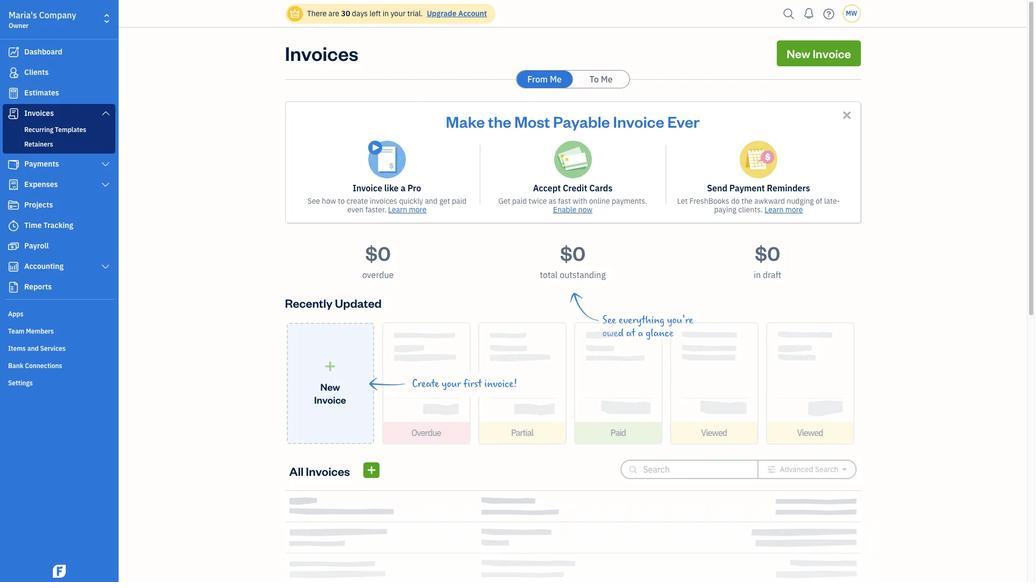 Task type: vqa. For each thing, say whether or not it's contained in the screenshot.
the left in
yes



Task type: locate. For each thing, give the bounding box(es) containing it.
services
[[40, 345, 66, 353]]

main element
[[0, 0, 146, 582]]

invoices up recurring
[[24, 108, 54, 118]]

updated
[[335, 296, 382, 311]]

project image
[[7, 200, 20, 211]]

team members link
[[3, 323, 115, 339]]

invoices
[[285, 40, 359, 66], [24, 108, 54, 118], [306, 464, 350, 479]]

1 vertical spatial a
[[638, 327, 644, 340]]

partial
[[511, 428, 533, 438]]

new invoice down plus 'icon'
[[314, 381, 346, 406]]

create your first invoice!
[[412, 378, 518, 390]]

the right the do
[[742, 196, 753, 206]]

clients.
[[739, 205, 763, 215]]

0 horizontal spatial new
[[320, 381, 340, 393]]

1 horizontal spatial your
[[442, 378, 461, 390]]

$0 down faster. at left top
[[365, 241, 391, 266]]

members
[[26, 327, 54, 335]]

there
[[307, 9, 327, 18]]

invoice like a pro image
[[368, 141, 406, 179]]

0 horizontal spatial $0
[[365, 241, 391, 266]]

0 horizontal spatial learn
[[388, 205, 407, 215]]

1 vertical spatial new invoice
[[314, 381, 346, 406]]

days
[[352, 9, 368, 18]]

the left 'most'
[[488, 111, 512, 132]]

with
[[573, 196, 588, 206]]

at
[[626, 327, 636, 340]]

dashboard image
[[7, 47, 20, 58]]

2 $0 from the left
[[560, 241, 586, 266]]

learn more for a
[[388, 205, 427, 215]]

1 learn from the left
[[388, 205, 407, 215]]

timer image
[[7, 221, 20, 231]]

2 learn more from the left
[[765, 205, 803, 215]]

in left draft
[[754, 270, 761, 280]]

payments
[[24, 159, 59, 169]]

new down plus 'icon'
[[320, 381, 340, 393]]

your left trial.
[[391, 9, 406, 18]]

learn for a
[[388, 205, 407, 215]]

send payment reminders
[[707, 183, 811, 194]]

0 horizontal spatial your
[[391, 9, 406, 18]]

1 chevron large down image from the top
[[101, 109, 111, 118]]

most
[[515, 111, 550, 132]]

1 vertical spatial your
[[442, 378, 461, 390]]

chevron large down image down payroll link
[[101, 263, 111, 271]]

0 horizontal spatial new invoice
[[314, 381, 346, 406]]

1 vertical spatial the
[[742, 196, 753, 206]]

are
[[329, 9, 339, 18]]

payment
[[730, 183, 765, 194]]

1 viewed from the left
[[701, 428, 727, 438]]

see inside see everything you're owed at a glance
[[603, 314, 616, 327]]

make the most payable invoice ever
[[446, 111, 700, 132]]

recurring templates link
[[5, 124, 113, 136]]

0 vertical spatial chevron large down image
[[101, 109, 111, 118]]

new invoice down go to help icon
[[787, 46, 851, 61]]

0 vertical spatial invoices
[[285, 40, 359, 66]]

1 horizontal spatial new
[[787, 46, 811, 61]]

add invoice image
[[367, 464, 377, 477]]

account
[[458, 9, 487, 18]]

a inside see everything you're owed at a glance
[[638, 327, 644, 340]]

chevron large down image inside payments 'link'
[[101, 160, 111, 169]]

1 horizontal spatial in
[[754, 270, 761, 280]]

new inside new invoice
[[320, 381, 340, 393]]

cards
[[590, 183, 613, 194]]

projects
[[24, 200, 53, 210]]

0 vertical spatial new invoice link
[[777, 40, 861, 66]]

me for from me
[[550, 74, 562, 85]]

send
[[707, 183, 728, 194]]

me right 'from'
[[550, 74, 562, 85]]

1 learn more from the left
[[388, 205, 427, 215]]

0 horizontal spatial me
[[550, 74, 562, 85]]

payable
[[553, 111, 610, 132]]

1 horizontal spatial $0
[[560, 241, 586, 266]]

0 horizontal spatial new invoice link
[[287, 323, 374, 444]]

1 vertical spatial new
[[320, 381, 340, 393]]

0 vertical spatial new invoice
[[787, 46, 851, 61]]

chevron large down image inside the invoices 'link'
[[101, 109, 111, 118]]

overdue up updated
[[362, 270, 394, 280]]

mw
[[846, 9, 858, 17]]

2 learn from the left
[[765, 205, 784, 215]]

crown image
[[289, 8, 301, 19]]

paid
[[452, 196, 467, 206], [512, 196, 527, 206], [611, 428, 626, 438]]

me right to
[[601, 74, 613, 85]]

$0 total outstanding
[[540, 241, 606, 280]]

2 chevron large down image from the top
[[101, 160, 111, 169]]

1 $0 from the left
[[365, 241, 391, 266]]

in inside $0 in draft
[[754, 270, 761, 280]]

client image
[[7, 67, 20, 78]]

invoice left "ever"
[[613, 111, 665, 132]]

freshbooks
[[690, 196, 730, 206]]

pro
[[408, 183, 421, 194]]

2 vertical spatial invoices
[[306, 464, 350, 479]]

like
[[384, 183, 399, 194]]

notifications image
[[801, 3, 818, 24]]

me
[[550, 74, 562, 85], [601, 74, 613, 85]]

and right items
[[27, 345, 39, 353]]

2 me from the left
[[601, 74, 613, 85]]

payment image
[[7, 159, 20, 170]]

1 horizontal spatial learn more
[[765, 205, 803, 215]]

chevron large down image
[[101, 181, 111, 189]]

learn more
[[388, 205, 427, 215], [765, 205, 803, 215]]

1 vertical spatial in
[[754, 270, 761, 280]]

see for see everything you're owed at a glance
[[603, 314, 616, 327]]

1 vertical spatial invoices
[[24, 108, 54, 118]]

0 vertical spatial and
[[425, 196, 438, 206]]

1 horizontal spatial more
[[786, 205, 803, 215]]

report image
[[7, 282, 20, 293]]

paying
[[715, 205, 737, 215]]

chart image
[[7, 262, 20, 272]]

the inside let freshbooks do the awkward nudging of late- paying clients.
[[742, 196, 753, 206]]

expenses
[[24, 180, 58, 189]]

chevron large down image
[[101, 109, 111, 118], [101, 160, 111, 169], [101, 263, 111, 271]]

outstanding
[[560, 270, 606, 280]]

bank
[[8, 362, 23, 370]]

learn right the 'clients.'
[[765, 205, 784, 215]]

0 horizontal spatial see
[[308, 196, 320, 206]]

invoices
[[370, 196, 397, 206]]

and left get
[[425, 196, 438, 206]]

$0 up draft
[[755, 241, 781, 266]]

$0 inside $0 in draft
[[755, 241, 781, 266]]

1 horizontal spatial and
[[425, 196, 438, 206]]

1 horizontal spatial paid
[[512, 196, 527, 206]]

see up owed
[[603, 314, 616, 327]]

2 vertical spatial chevron large down image
[[101, 263, 111, 271]]

1 vertical spatial and
[[27, 345, 39, 353]]

new down search image
[[787, 46, 811, 61]]

new invoice link
[[777, 40, 861, 66], [287, 323, 374, 444]]

more down reminders
[[786, 205, 803, 215]]

learn more down pro
[[388, 205, 427, 215]]

0 horizontal spatial paid
[[452, 196, 467, 206]]

$0 up outstanding
[[560, 241, 586, 266]]

0 horizontal spatial overdue
[[362, 270, 394, 280]]

expense image
[[7, 180, 20, 190]]

upgrade
[[427, 9, 457, 18]]

1 horizontal spatial viewed
[[797, 428, 823, 438]]

to
[[590, 74, 599, 85]]

see left how
[[308, 196, 320, 206]]

1 horizontal spatial the
[[742, 196, 753, 206]]

chevron large down image up chevron large down image
[[101, 160, 111, 169]]

paid inside 'see how to create invoices quickly and get paid even faster.'
[[452, 196, 467, 206]]

0 vertical spatial in
[[383, 9, 389, 18]]

retainers
[[24, 140, 53, 148]]

a right at
[[638, 327, 644, 340]]

0 horizontal spatial in
[[383, 9, 389, 18]]

1 horizontal spatial see
[[603, 314, 616, 327]]

viewed
[[701, 428, 727, 438], [797, 428, 823, 438]]

Search text field
[[643, 461, 740, 478]]

0 vertical spatial the
[[488, 111, 512, 132]]

chevron large down image up recurring templates link
[[101, 109, 111, 118]]

1 vertical spatial new invoice link
[[287, 323, 374, 444]]

total
[[540, 270, 558, 280]]

0 horizontal spatial more
[[409, 205, 427, 215]]

recently
[[285, 296, 333, 311]]

1 vertical spatial overdue
[[412, 428, 441, 438]]

in right the left in the left top of the page
[[383, 9, 389, 18]]

more down pro
[[409, 205, 427, 215]]

a left pro
[[401, 183, 406, 194]]

see everything you're owed at a glance
[[603, 314, 694, 340]]

reminders
[[767, 183, 811, 194]]

0 vertical spatial see
[[308, 196, 320, 206]]

fast
[[558, 196, 571, 206]]

see inside 'see how to create invoices quickly and get paid even faster.'
[[308, 196, 320, 206]]

3 chevron large down image from the top
[[101, 263, 111, 271]]

new
[[787, 46, 811, 61], [320, 381, 340, 393]]

$0 inside $0 total outstanding
[[560, 241, 586, 266]]

learn right faster. at left top
[[388, 205, 407, 215]]

0 vertical spatial your
[[391, 9, 406, 18]]

plus image
[[324, 361, 337, 372]]

from me link
[[517, 71, 573, 88]]

1 me from the left
[[550, 74, 562, 85]]

accounting link
[[3, 257, 115, 277]]

invoice like a pro
[[353, 183, 421, 194]]

$0 inside $0 overdue
[[365, 241, 391, 266]]

0 horizontal spatial a
[[401, 183, 406, 194]]

invoice down plus 'icon'
[[314, 393, 346, 406]]

overdue down create
[[412, 428, 441, 438]]

0 horizontal spatial and
[[27, 345, 39, 353]]

1 horizontal spatial overdue
[[412, 428, 441, 438]]

1 horizontal spatial me
[[601, 74, 613, 85]]

items and services link
[[3, 340, 115, 357]]

invoice down go to help icon
[[813, 46, 851, 61]]

maria's
[[9, 10, 37, 20]]

your left the first
[[442, 378, 461, 390]]

team members
[[8, 327, 54, 335]]

get
[[440, 196, 450, 206]]

1 vertical spatial chevron large down image
[[101, 160, 111, 169]]

0 vertical spatial a
[[401, 183, 406, 194]]

learn more down reminders
[[765, 205, 803, 215]]

credit
[[563, 183, 588, 194]]

invoices down there
[[285, 40, 359, 66]]

create
[[412, 378, 439, 390]]

3 $0 from the left
[[755, 241, 781, 266]]

new invoice
[[787, 46, 851, 61], [314, 381, 346, 406]]

1 horizontal spatial learn
[[765, 205, 784, 215]]

2 horizontal spatial $0
[[755, 241, 781, 266]]

1 vertical spatial see
[[603, 314, 616, 327]]

estimates link
[[3, 84, 115, 103]]

2 more from the left
[[786, 205, 803, 215]]

invoices right all
[[306, 464, 350, 479]]

0 horizontal spatial learn more
[[388, 205, 427, 215]]

and
[[425, 196, 438, 206], [27, 345, 39, 353]]

estimates
[[24, 88, 59, 98]]

0 horizontal spatial viewed
[[701, 428, 727, 438]]

1 horizontal spatial a
[[638, 327, 644, 340]]

learn for reminders
[[765, 205, 784, 215]]

1 more from the left
[[409, 205, 427, 215]]

retainers link
[[5, 138, 113, 151]]

freshbooks image
[[51, 565, 68, 578]]

$0
[[365, 241, 391, 266], [560, 241, 586, 266], [755, 241, 781, 266]]



Task type: describe. For each thing, give the bounding box(es) containing it.
there are 30 days left in your trial. upgrade account
[[307, 9, 487, 18]]

payments.
[[612, 196, 648, 206]]

to
[[338, 196, 345, 206]]

$0 for $0 in draft
[[755, 241, 781, 266]]

chevron large down image for invoices
[[101, 109, 111, 118]]

expenses link
[[3, 175, 115, 195]]

ever
[[668, 111, 700, 132]]

close image
[[841, 109, 854, 121]]

items
[[8, 345, 26, 353]]

time tracking link
[[3, 216, 115, 236]]

do
[[731, 196, 740, 206]]

accept credit cards get paid twice as fast with online payments. enable now
[[499, 183, 648, 215]]

from
[[528, 74, 548, 85]]

glance
[[646, 327, 674, 340]]

online
[[589, 196, 610, 206]]

bank connections
[[8, 362, 62, 370]]

0 horizontal spatial the
[[488, 111, 512, 132]]

mw button
[[843, 4, 861, 23]]

chevron large down image for payments
[[101, 160, 111, 169]]

see how to create invoices quickly and get paid even faster.
[[308, 196, 467, 215]]

owed
[[603, 327, 624, 340]]

enable
[[553, 205, 577, 215]]

learn more for reminders
[[765, 205, 803, 215]]

chevron large down image for accounting
[[101, 263, 111, 271]]

trial.
[[408, 9, 423, 18]]

to me link
[[573, 71, 629, 88]]

time tracking
[[24, 221, 73, 230]]

invoices inside 'link'
[[24, 108, 54, 118]]

$0 in draft
[[754, 241, 782, 280]]

all
[[289, 464, 304, 479]]

recurring
[[24, 126, 53, 134]]

how
[[322, 196, 336, 206]]

go to help image
[[821, 6, 838, 22]]

company
[[39, 10, 76, 20]]

everything
[[619, 314, 665, 327]]

you're
[[667, 314, 694, 327]]

settings link
[[3, 375, 115, 391]]

accept
[[533, 183, 561, 194]]

send payment reminders image
[[740, 141, 778, 179]]

awkward
[[755, 196, 785, 206]]

reports link
[[3, 278, 115, 297]]

and inside main element
[[27, 345, 39, 353]]

now
[[578, 205, 593, 215]]

0 vertical spatial overdue
[[362, 270, 394, 280]]

see for see how to create invoices quickly and get paid even faster.
[[308, 196, 320, 206]]

templates
[[55, 126, 86, 134]]

me for to me
[[601, 74, 613, 85]]

more for invoice like a pro
[[409, 205, 427, 215]]

left
[[370, 9, 381, 18]]

items and services
[[8, 345, 66, 353]]

2 horizontal spatial paid
[[611, 428, 626, 438]]

30
[[341, 9, 350, 18]]

0 vertical spatial new
[[787, 46, 811, 61]]

let freshbooks do the awkward nudging of late- paying clients.
[[678, 196, 840, 215]]

payroll link
[[3, 237, 115, 256]]

to me
[[590, 74, 613, 85]]

invoice image
[[7, 108, 20, 119]]

get
[[499, 196, 511, 206]]

search image
[[781, 6, 798, 22]]

first
[[464, 378, 482, 390]]

faster.
[[365, 205, 387, 215]]

2 viewed from the left
[[797, 428, 823, 438]]

apps
[[8, 310, 23, 318]]

invoice up create
[[353, 183, 382, 194]]

nudging
[[787, 196, 814, 206]]

reports
[[24, 282, 52, 292]]

payments link
[[3, 155, 115, 174]]

1 horizontal spatial new invoice
[[787, 46, 851, 61]]

$0 overdue
[[362, 241, 394, 280]]

twice
[[529, 196, 547, 206]]

paid inside 'accept credit cards get paid twice as fast with online payments. enable now'
[[512, 196, 527, 206]]

1 horizontal spatial new invoice link
[[777, 40, 861, 66]]

invoice!
[[485, 378, 518, 390]]

recurring templates
[[24, 126, 86, 134]]

team
[[8, 327, 24, 335]]

dashboard
[[24, 47, 62, 57]]

projects link
[[3, 196, 115, 215]]

apps link
[[3, 306, 115, 322]]

owner
[[9, 22, 29, 30]]

settings
[[8, 379, 33, 387]]

money image
[[7, 241, 20, 252]]

all invoices
[[289, 464, 350, 479]]

of
[[816, 196, 823, 206]]

payroll
[[24, 241, 49, 251]]

estimate image
[[7, 88, 20, 99]]

as
[[549, 196, 557, 206]]

accept credit cards image
[[554, 141, 592, 179]]

invoices link
[[3, 104, 115, 124]]

let
[[678, 196, 688, 206]]

make
[[446, 111, 485, 132]]

tracking
[[43, 221, 73, 230]]

$0 for $0 total outstanding
[[560, 241, 586, 266]]

draft
[[763, 270, 782, 280]]

upgrade account link
[[425, 9, 487, 18]]

$0 for $0 overdue
[[365, 241, 391, 266]]

and inside 'see how to create invoices quickly and get paid even faster.'
[[425, 196, 438, 206]]

dashboard link
[[3, 43, 115, 62]]

more for send payment reminders
[[786, 205, 803, 215]]

clients link
[[3, 63, 115, 83]]



